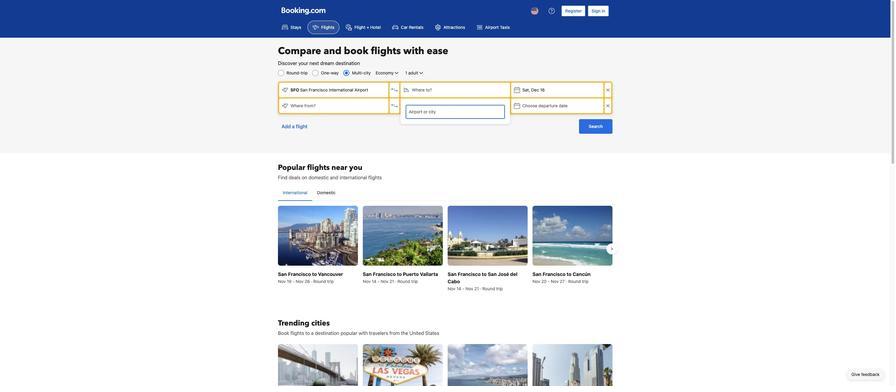 Task type: describe. For each thing, give the bounding box(es) containing it.
travelers
[[369, 331, 388, 336]]

feedback
[[862, 372, 880, 377]]

1 vertical spatial airport
[[355, 87, 368, 93]]

dec
[[531, 87, 539, 93]]

to?
[[426, 87, 432, 93]]

san francisco to puerto vallarta nov 14 - nov 21 · round trip
[[363, 272, 438, 284]]

multi-city
[[352, 70, 371, 75]]

one-
[[321, 70, 331, 75]]

14 inside san francisco to san josé del cabo nov 14 - nov 21 · round trip
[[457, 286, 461, 292]]

flights link
[[308, 21, 340, 34]]

flights right international
[[368, 175, 382, 180]]

where from?
[[291, 103, 316, 108]]

sign
[[592, 8, 601, 13]]

sfo
[[291, 87, 299, 93]]

sat,
[[523, 87, 530, 93]]

and inside popular flights near you find deals on domestic and international flights
[[330, 175, 339, 180]]

ease
[[427, 44, 449, 58]]

san francisco to vancouver nov 19 - nov 26 · round trip
[[278, 272, 343, 284]]

airport taxis link
[[472, 21, 515, 34]]

international
[[340, 175, 367, 180]]

- inside san francisco to puerto vallarta nov 14 - nov 21 · round trip
[[378, 279, 380, 284]]

rentals
[[409, 25, 424, 30]]

compare and book flights with ease discover your next dream destination
[[278, 44, 449, 66]]

cancún
[[573, 272, 591, 277]]

trip inside san francisco to puerto vallarta nov 14 - nov 21 · round trip
[[411, 279, 418, 284]]

a inside the "trending cities book flights to a destination popular with travelers from the united states"
[[311, 331, 314, 336]]

flight + hotel link
[[341, 21, 386, 34]]

Airport or city text field
[[408, 109, 503, 115]]

add a flight button
[[278, 119, 311, 134]]

choose
[[523, 103, 538, 108]]

round inside san francisco to san josé del cabo nov 14 - nov 21 · round trip
[[483, 286, 495, 292]]

19
[[287, 279, 292, 284]]

cabo
[[448, 279, 460, 285]]

- inside san francisco to san josé del cabo nov 14 - nov 21 · round trip
[[463, 286, 465, 292]]

21 inside san francisco to san josé del cabo nov 14 - nov 21 · round trip
[[475, 286, 479, 292]]

trending
[[278, 319, 310, 329]]

deals
[[289, 175, 301, 180]]

sign in
[[592, 8, 606, 13]]

josé
[[498, 272, 509, 277]]

taxis
[[500, 25, 510, 30]]

add
[[282, 124, 291, 129]]

round-
[[287, 70, 301, 75]]

san francisco to san josé del cabo nov 14 - nov 21 · round trip
[[448, 272, 518, 292]]

find
[[278, 175, 288, 180]]

trip inside san francisco to cancún nov 20 - nov 27 · round trip
[[582, 279, 589, 284]]

multi-
[[352, 70, 364, 75]]

flights inside the "trending cities book flights to a destination popular with travelers from the united states"
[[291, 331, 304, 336]]

car
[[401, 25, 408, 30]]

popular
[[278, 163, 306, 173]]

hotel
[[371, 25, 381, 30]]

near
[[332, 163, 348, 173]]

trending cities book flights to a destination popular with travelers from the united states
[[278, 319, 440, 336]]

flight + hotel
[[355, 25, 381, 30]]

where for where from?
[[291, 103, 303, 108]]

trip inside san francisco to san josé del cabo nov 14 - nov 21 · round trip
[[496, 286, 503, 292]]

1
[[405, 70, 407, 75]]

puerto
[[403, 272, 419, 277]]

tab list containing international
[[278, 185, 613, 201]]

departure
[[539, 103, 558, 108]]

san for san francisco to puerto vallarta
[[363, 272, 372, 277]]

a inside button
[[292, 124, 295, 129]]

francisco for san francisco to cancún
[[543, 272, 566, 277]]

francisco up from?
[[309, 87, 328, 93]]

search button
[[579, 119, 613, 134]]

round inside san francisco to cancún nov 20 - nov 27 · round trip
[[569, 279, 581, 284]]

in
[[602, 8, 606, 13]]

stays
[[291, 25, 301, 30]]

flights
[[321, 25, 335, 30]]

compare
[[278, 44, 321, 58]]

round-trip
[[287, 70, 308, 75]]

· inside san francisco to san josé del cabo nov 14 - nov 21 · round trip
[[480, 286, 481, 292]]

and inside compare and book flights with ease discover your next dream destination
[[324, 44, 342, 58]]

next
[[310, 61, 319, 66]]

san francisco to vancouver image
[[278, 206, 358, 266]]

give
[[852, 372, 861, 377]]

popular flights near you find deals on domestic and international flights
[[278, 163, 382, 180]]

car rentals
[[401, 25, 424, 30]]

round inside san francisco to puerto vallarta nov 14 - nov 21 · round trip
[[398, 279, 410, 284]]

san francisco to cancún nov 20 - nov 27 · round trip
[[533, 272, 591, 284]]

cities
[[311, 319, 330, 329]]



Task type: locate. For each thing, give the bounding box(es) containing it.
to for puerto
[[397, 272, 402, 277]]

0 horizontal spatial 14
[[372, 279, 377, 284]]

you
[[349, 163, 363, 173]]

from?
[[305, 103, 316, 108]]

27
[[560, 279, 565, 284]]

to left josé
[[482, 272, 487, 277]]

1 horizontal spatial 14
[[457, 286, 461, 292]]

from
[[390, 331, 400, 336]]

destination
[[336, 61, 360, 66], [315, 331, 340, 336]]

to for cancún
[[567, 272, 572, 277]]

book
[[278, 331, 289, 336]]

with right the popular
[[359, 331, 368, 336]]

francisco inside san francisco to puerto vallarta nov 14 - nov 21 · round trip
[[373, 272, 396, 277]]

trip down puerto
[[411, 279, 418, 284]]

francisco left puerto
[[373, 272, 396, 277]]

city
[[364, 70, 371, 75]]

0 horizontal spatial 21
[[390, 279, 394, 284]]

0 horizontal spatial with
[[359, 331, 368, 336]]

a
[[292, 124, 295, 129], [311, 331, 314, 336]]

international button
[[278, 185, 312, 201]]

destination down the cities
[[315, 331, 340, 336]]

1 vertical spatial 14
[[457, 286, 461, 292]]

flights inside compare and book flights with ease discover your next dream destination
[[371, 44, 401, 58]]

francisco
[[309, 87, 328, 93], [288, 272, 311, 277], [373, 272, 396, 277], [458, 272, 481, 277], [543, 272, 566, 277]]

where to?
[[412, 87, 432, 93]]

14
[[372, 279, 377, 284], [457, 286, 461, 292]]

to inside san francisco to vancouver nov 19 - nov 26 · round trip
[[312, 272, 317, 277]]

0 horizontal spatial where
[[291, 103, 303, 108]]

destination up multi-
[[336, 61, 360, 66]]

to for vancouver
[[312, 272, 317, 277]]

flights
[[371, 44, 401, 58], [307, 163, 330, 173], [368, 175, 382, 180], [291, 331, 304, 336]]

0 vertical spatial a
[[292, 124, 295, 129]]

francisco inside san francisco to vancouver nov 19 - nov 26 · round trip
[[288, 272, 311, 277]]

· inside san francisco to vancouver nov 19 - nov 26 · round trip
[[311, 279, 312, 284]]

0 vertical spatial with
[[404, 44, 424, 58]]

26
[[305, 279, 310, 284]]

a right add
[[292, 124, 295, 129]]

21 inside san francisco to puerto vallarta nov 14 - nov 21 · round trip
[[390, 279, 394, 284]]

destination inside the "trending cities book flights to a destination popular with travelers from the united states"
[[315, 331, 340, 336]]

- inside san francisco to vancouver nov 19 - nov 26 · round trip
[[293, 279, 295, 284]]

1 horizontal spatial a
[[311, 331, 314, 336]]

san for san francisco to san josé del cabo
[[448, 272, 457, 277]]

1 vertical spatial where
[[291, 103, 303, 108]]

14 inside san francisco to puerto vallarta nov 14 - nov 21 · round trip
[[372, 279, 377, 284]]

0 horizontal spatial a
[[292, 124, 295, 129]]

on
[[302, 175, 307, 180]]

san francisco to puerto vallarta image
[[363, 206, 443, 266]]

1 adult
[[405, 70, 418, 75]]

sat, dec 16
[[523, 87, 545, 93]]

san inside san francisco to puerto vallarta nov 14 - nov 21 · round trip
[[363, 272, 372, 277]]

one-way
[[321, 70, 339, 75]]

airport left taxis
[[485, 25, 499, 30]]

trip inside san francisco to vancouver nov 19 - nov 26 · round trip
[[327, 279, 334, 284]]

airport taxis
[[485, 25, 510, 30]]

1 vertical spatial and
[[330, 175, 339, 180]]

1 horizontal spatial with
[[404, 44, 424, 58]]

round inside san francisco to vancouver nov 19 - nov 26 · round trip
[[314, 279, 326, 284]]

0 horizontal spatial international
[[283, 190, 308, 195]]

domestic
[[309, 175, 329, 180]]

and down near
[[330, 175, 339, 180]]

0 vertical spatial international
[[329, 87, 354, 93]]

to for san
[[482, 272, 487, 277]]

sign in link
[[588, 5, 609, 16]]

francisco for san francisco to vancouver
[[288, 272, 311, 277]]

to inside san francisco to puerto vallarta nov 14 - nov 21 · round trip
[[397, 272, 402, 277]]

16
[[540, 87, 545, 93]]

a down the cities
[[311, 331, 314, 336]]

where for where to?
[[412, 87, 425, 93]]

flight
[[355, 25, 366, 30]]

san francisco to cancún image
[[533, 206, 613, 266]]

economy
[[376, 70, 394, 75]]

francisco inside san francisco to cancún nov 20 - nov 27 · round trip
[[543, 272, 566, 277]]

new york, united states of america image
[[278, 345, 358, 386]]

domestic button
[[312, 185, 341, 201]]

destination inside compare and book flights with ease discover your next dream destination
[[336, 61, 360, 66]]

attractions
[[444, 25, 465, 30]]

flight
[[296, 124, 308, 129]]

1 vertical spatial destination
[[315, 331, 340, 336]]

book
[[344, 44, 369, 58]]

1 vertical spatial 21
[[475, 286, 479, 292]]

international down deals
[[283, 190, 308, 195]]

round
[[314, 279, 326, 284], [398, 279, 410, 284], [569, 279, 581, 284], [483, 286, 495, 292]]

international up where from? dropdown button at the top left of page
[[329, 87, 354, 93]]

francisco up the 27
[[543, 272, 566, 277]]

san inside san francisco to vancouver nov 19 - nov 26 · round trip
[[278, 272, 287, 277]]

where inside dropdown button
[[291, 103, 303, 108]]

los angeles, united states of america image
[[533, 345, 613, 386]]

where from? button
[[279, 99, 389, 113]]

region
[[273, 204, 618, 295]]

trip down your
[[301, 70, 308, 75]]

1 horizontal spatial international
[[329, 87, 354, 93]]

0 vertical spatial and
[[324, 44, 342, 58]]

booking.com logo image
[[282, 7, 326, 14], [282, 7, 326, 14]]

san for san francisco to cancún
[[533, 272, 542, 277]]

with
[[404, 44, 424, 58], [359, 331, 368, 336]]

0 vertical spatial where
[[412, 87, 425, 93]]

vancouver
[[318, 272, 343, 277]]

international
[[329, 87, 354, 93], [283, 190, 308, 195]]

to inside san francisco to cancún nov 20 - nov 27 · round trip
[[567, 272, 572, 277]]

your
[[299, 61, 308, 66]]

tab list
[[278, 185, 613, 201]]

to left 'cancún'
[[567, 272, 572, 277]]

+
[[367, 25, 369, 30]]

airport down multi-city
[[355, 87, 368, 93]]

0 vertical spatial airport
[[485, 25, 499, 30]]

give feedback button
[[847, 369, 885, 380]]

0 vertical spatial 14
[[372, 279, 377, 284]]

united
[[410, 331, 424, 336]]

airport inside airport taxis link
[[485, 25, 499, 30]]

search
[[589, 124, 603, 129]]

domestic
[[317, 190, 336, 195]]

sfo san francisco international airport
[[291, 87, 368, 93]]

way
[[331, 70, 339, 75]]

20
[[542, 279, 547, 284]]

choose departure date button
[[511, 99, 604, 113]]

choose departure date
[[523, 103, 568, 108]]

to left the vancouver
[[312, 272, 317, 277]]

to
[[312, 272, 317, 277], [397, 272, 402, 277], [482, 272, 487, 277], [567, 272, 572, 277], [306, 331, 310, 336]]

international inside button
[[283, 190, 308, 195]]

give feedback
[[852, 372, 880, 377]]

0 vertical spatial destination
[[336, 61, 360, 66]]

0 vertical spatial 21
[[390, 279, 394, 284]]

to inside the "trending cities book flights to a destination popular with travelers from the united states"
[[306, 331, 310, 336]]

1 vertical spatial with
[[359, 331, 368, 336]]

where to? button
[[401, 83, 510, 97]]

sat, dec 16 button
[[511, 83, 604, 97]]

stays link
[[277, 21, 307, 34]]

· inside san francisco to puerto vallarta nov 14 - nov 21 · round trip
[[395, 279, 397, 284]]

san
[[300, 87, 308, 93], [278, 272, 287, 277], [363, 272, 372, 277], [448, 272, 457, 277], [488, 272, 497, 277], [533, 272, 542, 277]]

- inside san francisco to cancún nov 20 - nov 27 · round trip
[[548, 279, 550, 284]]

where
[[412, 87, 425, 93], [291, 103, 303, 108]]

del
[[510, 272, 518, 277]]

· inside san francisco to cancún nov 20 - nov 27 · round trip
[[566, 279, 567, 284]]

region containing san francisco to vancouver
[[273, 204, 618, 295]]

flights down trending
[[291, 331, 304, 336]]

francisco for san francisco to puerto vallarta
[[373, 272, 396, 277]]

san for san francisco to vancouver
[[278, 272, 287, 277]]

1 vertical spatial a
[[311, 331, 314, 336]]

francisco for san francisco to san josé del cabo
[[458, 272, 481, 277]]

dream
[[320, 61, 334, 66]]

with inside the "trending cities book flights to a destination popular with travelers from the united states"
[[359, 331, 368, 336]]

to left puerto
[[397, 272, 402, 277]]

flights up domestic
[[307, 163, 330, 173]]

1 horizontal spatial 21
[[475, 286, 479, 292]]

discover
[[278, 61, 297, 66]]

san inside san francisco to cancún nov 20 - nov 27 · round trip
[[533, 272, 542, 277]]

states
[[425, 331, 440, 336]]

add a flight
[[282, 124, 308, 129]]

francisco inside san francisco to san josé del cabo nov 14 - nov 21 · round trip
[[458, 272, 481, 277]]

1 horizontal spatial airport
[[485, 25, 499, 30]]

·
[[311, 279, 312, 284], [395, 279, 397, 284], [566, 279, 567, 284], [480, 286, 481, 292]]

trip down the vancouver
[[327, 279, 334, 284]]

and up "dream" in the left top of the page
[[324, 44, 342, 58]]

francisco up the 26
[[288, 272, 311, 277]]

popular
[[341, 331, 358, 336]]

car rentals link
[[387, 21, 429, 34]]

0 horizontal spatial airport
[[355, 87, 368, 93]]

vallarta
[[420, 272, 438, 277]]

trip down josé
[[496, 286, 503, 292]]

where inside dropdown button
[[412, 87, 425, 93]]

nov
[[278, 279, 286, 284], [296, 279, 304, 284], [363, 279, 371, 284], [381, 279, 389, 284], [533, 279, 541, 284], [551, 279, 559, 284], [448, 286, 456, 292], [466, 286, 474, 292]]

and
[[324, 44, 342, 58], [330, 175, 339, 180]]

to inside san francisco to san josé del cabo nov 14 - nov 21 · round trip
[[482, 272, 487, 277]]

san francisco to san josé del cabo image
[[448, 206, 528, 266]]

las vegas, united states of america image
[[363, 345, 443, 386]]

trip down 'cancún'
[[582, 279, 589, 284]]

with up the adult
[[404, 44, 424, 58]]

flights up economy
[[371, 44, 401, 58]]

date
[[559, 103, 568, 108]]

with inside compare and book flights with ease discover your next dream destination
[[404, 44, 424, 58]]

register link
[[562, 5, 586, 16]]

adult
[[409, 70, 418, 75]]

trip
[[301, 70, 308, 75], [327, 279, 334, 284], [411, 279, 418, 284], [582, 279, 589, 284], [496, 286, 503, 292]]

the
[[401, 331, 408, 336]]

honolulu, united states of america image
[[448, 345, 528, 386]]

attractions link
[[430, 21, 470, 34]]

1 horizontal spatial where
[[412, 87, 425, 93]]

where left to?
[[412, 87, 425, 93]]

1 adult button
[[405, 69, 425, 77]]

1 vertical spatial international
[[283, 190, 308, 195]]

to down trending
[[306, 331, 310, 336]]

where left from?
[[291, 103, 303, 108]]

francisco up cabo
[[458, 272, 481, 277]]



Task type: vqa. For each thing, say whether or not it's contained in the screenshot.
san in the San Francisco to Cancún Nov 20 - Nov 27 · Round trip
yes



